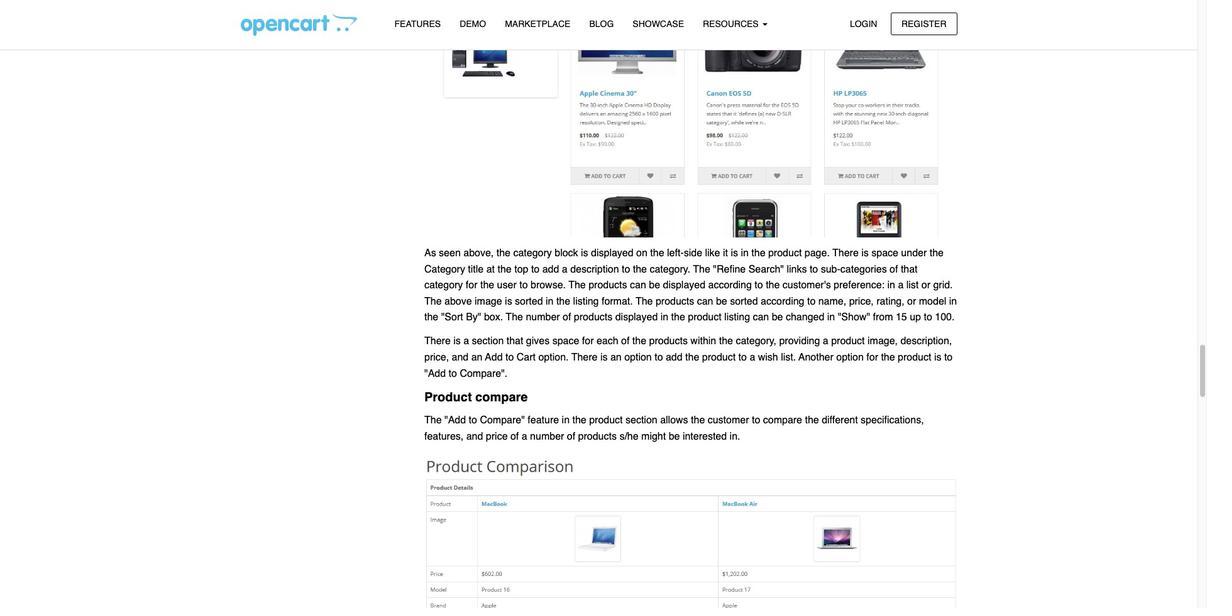 Task type: describe. For each thing, give the bounding box(es) containing it.
of left s/he
[[567, 431, 576, 443]]

product up 'within'
[[688, 312, 722, 323]]

marketplace link
[[496, 13, 580, 35]]

of inside there is a section that gives space for each of the products within the category, providing a product image, description, price, and an add to cart option. there is an option to add the product to a wish list. another option for the product is to "add to compare".
[[621, 336, 630, 347]]

that inside there is a section that gives space for each of the products within the category, providing a product image, description, price, and an add to cart option. there is an option to add the product to a wish list. another option for the product is to "add to compare".
[[507, 336, 523, 347]]

specifications,
[[861, 415, 924, 427]]

format.
[[602, 296, 633, 307]]

customer's
[[783, 280, 831, 291]]

the right the on
[[650, 248, 664, 259]]

0 horizontal spatial can
[[630, 280, 646, 291]]

preference:
[[834, 280, 885, 291]]

the right box.
[[506, 312, 523, 323]]

seen
[[439, 248, 461, 259]]

be down "refine
[[716, 296, 727, 307]]

1 horizontal spatial category
[[513, 248, 552, 259]]

under
[[901, 248, 927, 259]]

category,
[[736, 336, 777, 347]]

it
[[723, 248, 728, 259]]

category
[[424, 264, 465, 275]]

resources
[[703, 19, 761, 29]]

1 horizontal spatial or
[[922, 280, 931, 291]]

in down name,
[[827, 312, 835, 323]]

list
[[907, 280, 919, 291]]

showcase link
[[623, 13, 694, 35]]

description,
[[901, 336, 952, 347]]

1 horizontal spatial for
[[582, 336, 594, 347]]

number inside the "add to compare" feature in the product section allows the customer to compare the different specifications, features, and price of a number of products s/he might be interested in.
[[530, 431, 564, 443]]

the down 'within'
[[686, 352, 700, 364]]

in.
[[730, 431, 740, 443]]

demo
[[460, 19, 486, 29]]

be down category.
[[649, 280, 660, 291]]

the down "side"
[[693, 264, 711, 275]]

2 an from the left
[[611, 352, 622, 364]]

0 horizontal spatial listing
[[573, 296, 599, 307]]

model
[[919, 296, 947, 307]]

above,
[[464, 248, 494, 259]]

login link
[[839, 12, 888, 35]]

list.
[[781, 352, 796, 364]]

at
[[487, 264, 495, 275]]

showcase
[[633, 19, 684, 29]]

a down by"
[[464, 336, 469, 347]]

product
[[424, 390, 472, 405]]

is down each
[[600, 352, 608, 364]]

side
[[684, 248, 702, 259]]

product down the "show"
[[831, 336, 865, 347]]

in right it
[[741, 248, 749, 259]]

on
[[636, 248, 648, 259]]

1 vertical spatial there
[[424, 336, 451, 347]]

different
[[822, 415, 858, 427]]

products inside there is a section that gives space for each of the products within the category, providing a product image, description, price, and an add to cart option. there is an option to add the product to a wish list. another option for the product is to "add to compare".
[[649, 336, 688, 347]]

0 horizontal spatial category
[[424, 280, 463, 291]]

1 an from the left
[[471, 352, 483, 364]]

100.
[[935, 312, 955, 323]]

2 option from the left
[[837, 352, 864, 364]]

resources link
[[694, 13, 777, 35]]

in down browse.
[[546, 296, 554, 307]]

the left "sort
[[424, 312, 438, 323]]

another
[[799, 352, 834, 364]]

the up there is a section that gives space for each of the products within the category, providing a product image, description, price, and an add to cart option. there is an option to add the product to a wish list. another option for the product is to "add to compare".
[[671, 312, 685, 323]]

up
[[910, 312, 921, 323]]

price, inside there is a section that gives space for each of the products within the category, providing a product image, description, price, and an add to cart option. there is an option to add the product to a wish list. another option for the product is to "add to compare".
[[424, 352, 449, 364]]

1 sorted from the left
[[515, 296, 543, 307]]

the right feature at the bottom of the page
[[573, 415, 587, 427]]

title
[[468, 264, 484, 275]]

from
[[873, 312, 893, 323]]

be inside the "add to compare" feature in the product section allows the customer to compare the different specifications, features, and price of a number of products s/he might be interested in.
[[669, 431, 680, 443]]

cart
[[517, 352, 536, 364]]

1 vertical spatial listing
[[725, 312, 750, 323]]

add inside there is a section that gives space for each of the products within the category, providing a product image, description, price, and an add to cart option. there is an option to add the product to a wish list. another option for the product is to "add to compare".
[[666, 352, 683, 364]]

block
[[555, 248, 578, 259]]

the down browse.
[[556, 296, 570, 307]]

and inside the "add to compare" feature in the product section allows the customer to compare the different specifications, features, and price of a number of products s/he might be interested in.
[[466, 431, 483, 443]]

section inside there is a section that gives space for each of the products within the category, providing a product image, description, price, and an add to cart option. there is an option to add the product to a wish list. another option for the product is to "add to compare".
[[472, 336, 504, 347]]

s/he
[[620, 431, 639, 443]]

image,
[[868, 336, 898, 347]]

products down category.
[[656, 296, 694, 307]]

product inside the "add to compare" feature in the product section allows the customer to compare the different specifications, features, and price of a number of products s/he might be interested in.
[[589, 415, 623, 427]]

in up 100.
[[949, 296, 957, 307]]

box.
[[484, 312, 503, 323]]

the right each
[[633, 336, 647, 347]]

the right above, in the top of the page
[[497, 248, 511, 259]]

features,
[[424, 431, 464, 443]]

in inside the "add to compare" feature in the product section allows the customer to compare the different specifications, features, and price of a number of products s/he might be interested in.
[[562, 415, 570, 427]]

for inside as seen above, the category block is displayed on the left-side like it is in the product page. there is space under the category title at the top to add a description to the category. the "refine search" links to sub-categories of that category for the user to browse. the products can be displayed according to the customer's preference: in a list or grid. the above image is sorted in the listing format. the products can be sorted according to name, price, rating, or model in the "sort by" box. the number of products displayed in the product listing can be changed in "show" from 15 up to 100.
[[466, 280, 478, 291]]

2 vertical spatial displayed
[[615, 312, 658, 323]]

is up categories
[[862, 248, 869, 259]]

providing
[[779, 336, 820, 347]]

blog link
[[580, 13, 623, 35]]

product up links
[[768, 248, 802, 259]]

blog
[[590, 19, 614, 29]]

features
[[395, 19, 441, 29]]

as
[[424, 248, 436, 259]]

description
[[570, 264, 619, 275]]

like
[[705, 248, 720, 259]]

the up "sort
[[424, 296, 442, 307]]

products up format.
[[589, 280, 627, 291]]

allows
[[660, 415, 688, 427]]

rating,
[[877, 296, 905, 307]]

user
[[497, 280, 517, 291]]

2 vertical spatial there
[[572, 352, 598, 364]]

price, inside as seen above, the category block is displayed on the left-side like it is in the product page. there is space under the category title at the top to add a description to the category. the "refine search" links to sub-categories of that category for the user to browse. the products can be displayed according to the customer's preference: in a list or grid. the above image is sorted in the listing format. the products can be sorted according to name, price, rating, or model in the "sort by" box. the number of products displayed in the product listing can be changed in "show" from 15 up to 100.
[[849, 296, 874, 307]]

space inside there is a section that gives space for each of the products within the category, providing a product image, description, price, and an add to cart option. there is an option to add the product to a wish list. another option for the product is to "add to compare".
[[553, 336, 579, 347]]

the up image
[[480, 280, 494, 291]]

a left wish
[[750, 352, 755, 364]]

a down "block"
[[562, 264, 568, 275]]

compare".
[[460, 368, 508, 380]]

the right format.
[[636, 296, 653, 307]]

categories
[[841, 264, 887, 275]]



Task type: locate. For each thing, give the bounding box(es) containing it.
according
[[708, 280, 752, 291], [761, 296, 805, 307]]

2 sorted from the left
[[730, 296, 758, 307]]

image
[[475, 296, 502, 307]]

1 vertical spatial space
[[553, 336, 579, 347]]

front - official product compare image
[[424, 453, 957, 609]]

1 horizontal spatial compare
[[763, 415, 802, 427]]

compare"
[[480, 415, 525, 427]]

be down allows at the right of the page
[[669, 431, 680, 443]]

for down image,
[[867, 352, 879, 364]]

price, up product
[[424, 352, 449, 364]]

compare
[[475, 390, 528, 405], [763, 415, 802, 427]]

0 horizontal spatial section
[[472, 336, 504, 347]]

there is a section that gives space for each of the products within the category, providing a product image, description, price, and an add to cart option. there is an option to add the product to a wish list. another option for the product is to "add to compare".
[[424, 336, 953, 380]]

grid.
[[933, 280, 953, 291]]

there inside as seen above, the category block is displayed on the left-side like it is in the product page. there is space under the category title at the top to add a description to the category. the "refine search" links to sub-categories of that category for the user to browse. the products can be displayed according to the customer's preference: in a list or grid. the above image is sorted in the listing format. the products can be sorted according to name, price, rating, or model in the "sort by" box. the number of products displayed in the product listing can be changed in "show" from 15 up to 100.
[[833, 248, 859, 259]]

1 vertical spatial or
[[908, 296, 916, 307]]

is down "user"
[[505, 296, 512, 307]]

search"
[[749, 264, 784, 275]]

1 horizontal spatial space
[[872, 248, 899, 259]]

of right each
[[621, 336, 630, 347]]

each
[[597, 336, 619, 347]]

in
[[741, 248, 749, 259], [888, 280, 895, 291], [546, 296, 554, 307], [949, 296, 957, 307], [661, 312, 669, 323], [827, 312, 835, 323], [562, 415, 570, 427]]

products up each
[[574, 312, 613, 323]]

wish
[[758, 352, 778, 364]]

number inside as seen above, the category block is displayed on the left-side like it is in the product page. there is space under the category title at the top to add a description to the category. the "refine search" links to sub-categories of that category for the user to browse. the products can be displayed according to the customer's preference: in a list or grid. the above image is sorted in the listing format. the products can be sorted according to name, price, rating, or model in the "sort by" box. the number of products displayed in the product listing can be changed in "show" from 15 up to 100.
[[526, 312, 560, 323]]

can up format.
[[630, 280, 646, 291]]

0 vertical spatial number
[[526, 312, 560, 323]]

1 horizontal spatial option
[[837, 352, 864, 364]]

the "add to compare" feature in the product section allows the customer to compare the different specifications, features, and price of a number of products s/he might be interested in.
[[424, 415, 924, 443]]

0 vertical spatial for
[[466, 280, 478, 291]]

opencart - open source shopping cart solution image
[[241, 13, 357, 36]]

register
[[902, 19, 947, 29]]

0 vertical spatial or
[[922, 280, 931, 291]]

there
[[833, 248, 859, 259], [424, 336, 451, 347], [572, 352, 598, 364]]

0 horizontal spatial an
[[471, 352, 483, 364]]

that up the cart
[[507, 336, 523, 347]]

2 horizontal spatial can
[[753, 312, 769, 323]]

category up "top"
[[513, 248, 552, 259]]

of right categories
[[890, 264, 898, 275]]

1 vertical spatial section
[[626, 415, 658, 427]]

"refine
[[713, 264, 746, 275]]

0 horizontal spatial option
[[625, 352, 652, 364]]

0 horizontal spatial there
[[424, 336, 451, 347]]

a inside the "add to compare" feature in the product section allows the customer to compare the different specifications, features, and price of a number of products s/he might be interested in.
[[522, 431, 527, 443]]

1 vertical spatial number
[[530, 431, 564, 443]]

is right "block"
[[581, 248, 588, 259]]

0 vertical spatial according
[[708, 280, 752, 291]]

0 horizontal spatial price,
[[424, 352, 449, 364]]

1 vertical spatial price,
[[424, 352, 449, 364]]

1 horizontal spatial sorted
[[730, 296, 758, 307]]

interested
[[683, 431, 727, 443]]

according up changed
[[761, 296, 805, 307]]

or
[[922, 280, 931, 291], [908, 296, 916, 307]]

1 vertical spatial and
[[466, 431, 483, 443]]

0 horizontal spatial for
[[466, 280, 478, 291]]

register link
[[891, 12, 957, 35]]

0 vertical spatial that
[[901, 264, 918, 275]]

might
[[641, 431, 666, 443]]

0 horizontal spatial space
[[553, 336, 579, 347]]

1 horizontal spatial can
[[697, 296, 713, 307]]

0 horizontal spatial add
[[542, 264, 559, 275]]

front - official parent category page image
[[424, 0, 957, 238]]

an
[[471, 352, 483, 364], [611, 352, 622, 364]]

according down "refine
[[708, 280, 752, 291]]

"sort
[[441, 312, 463, 323]]

product down 'within'
[[702, 352, 736, 364]]

products left s/he
[[578, 431, 617, 443]]

marketplace
[[505, 19, 571, 29]]

the
[[497, 248, 511, 259], [650, 248, 664, 259], [752, 248, 766, 259], [930, 248, 944, 259], [498, 264, 512, 275], [633, 264, 647, 275], [480, 280, 494, 291], [766, 280, 780, 291], [556, 296, 570, 307], [424, 312, 438, 323], [671, 312, 685, 323], [633, 336, 647, 347], [719, 336, 733, 347], [686, 352, 700, 364], [881, 352, 895, 364], [573, 415, 587, 427], [691, 415, 705, 427], [805, 415, 819, 427]]

top
[[515, 264, 529, 275]]

displayed down format.
[[615, 312, 658, 323]]

1 vertical spatial category
[[424, 280, 463, 291]]

in up there is a section that gives space for each of the products within the category, providing a product image, description, price, and an add to cart option. there is an option to add the product to a wish list. another option for the product is to "add to compare".
[[661, 312, 669, 323]]

price,
[[849, 296, 874, 307], [424, 352, 449, 364]]

1 horizontal spatial according
[[761, 296, 805, 307]]

or down the list
[[908, 296, 916, 307]]

a
[[562, 264, 568, 275], [898, 280, 904, 291], [464, 336, 469, 347], [823, 336, 829, 347], [750, 352, 755, 364], [522, 431, 527, 443]]

the right 'within'
[[719, 336, 733, 347]]

the left different
[[805, 415, 819, 427]]

15
[[896, 312, 907, 323]]

product
[[768, 248, 802, 259], [688, 312, 722, 323], [831, 336, 865, 347], [702, 352, 736, 364], [898, 352, 932, 364], [589, 415, 623, 427]]

1 horizontal spatial an
[[611, 352, 622, 364]]

compare inside the "add to compare" feature in the product section allows the customer to compare the different specifications, features, and price of a number of products s/he might be interested in.
[[763, 415, 802, 427]]

1 horizontal spatial add
[[666, 352, 683, 364]]

0 vertical spatial and
[[452, 352, 469, 364]]

1 vertical spatial displayed
[[663, 280, 706, 291]]

1 vertical spatial according
[[761, 296, 805, 307]]

price, down preference:
[[849, 296, 874, 307]]

page.
[[805, 248, 830, 259]]

option right another
[[837, 352, 864, 364]]

displayed
[[591, 248, 634, 259], [663, 280, 706, 291], [615, 312, 658, 323]]

products inside the "add to compare" feature in the product section allows the customer to compare the different specifications, features, and price of a number of products s/he might be interested in.
[[578, 431, 617, 443]]

0 vertical spatial can
[[630, 280, 646, 291]]

products
[[589, 280, 627, 291], [656, 296, 694, 307], [574, 312, 613, 323], [649, 336, 688, 347], [578, 431, 617, 443]]

login
[[850, 19, 878, 29]]

0 horizontal spatial according
[[708, 280, 752, 291]]

space
[[872, 248, 899, 259], [553, 336, 579, 347]]

number up the gives
[[526, 312, 560, 323]]

0 horizontal spatial sorted
[[515, 296, 543, 307]]

0 horizontal spatial that
[[507, 336, 523, 347]]

product up s/he
[[589, 415, 623, 427]]

and up compare".
[[452, 352, 469, 364]]

0 vertical spatial section
[[472, 336, 504, 347]]

option.
[[539, 352, 569, 364]]

add inside as seen above, the category block is displayed on the left-side like it is in the product page. there is space under the category title at the top to add a description to the category. the "refine search" links to sub-categories of that category for the user to browse. the products can be displayed according to the customer's preference: in a list or grid. the above image is sorted in the listing format. the products can be sorted according to name, price, rating, or model in the "sort by" box. the number of products displayed in the product listing can be changed in "show" from 15 up to 100.
[[542, 264, 559, 275]]

the up the interested
[[691, 415, 705, 427]]

1 horizontal spatial listing
[[725, 312, 750, 323]]

there down "sort
[[424, 336, 451, 347]]

within
[[691, 336, 716, 347]]

of right price
[[511, 431, 519, 443]]

an down each
[[611, 352, 622, 364]]

sub-
[[821, 264, 841, 275]]

product compare
[[424, 390, 528, 405]]

0 vertical spatial price,
[[849, 296, 874, 307]]

product down the description,
[[898, 352, 932, 364]]

2 vertical spatial for
[[867, 352, 879, 364]]

1 horizontal spatial section
[[626, 415, 658, 427]]

in up 'rating,'
[[888, 280, 895, 291]]

0 horizontal spatial or
[[908, 296, 916, 307]]

2 vertical spatial can
[[753, 312, 769, 323]]

to
[[531, 264, 540, 275], [622, 264, 630, 275], [810, 264, 818, 275], [520, 280, 528, 291], [755, 280, 763, 291], [807, 296, 816, 307], [924, 312, 932, 323], [506, 352, 514, 364], [655, 352, 663, 364], [739, 352, 747, 364], [944, 352, 953, 364], [449, 368, 457, 380], [469, 415, 477, 427], [752, 415, 760, 427]]

changed
[[786, 312, 825, 323]]

1 vertical spatial for
[[582, 336, 594, 347]]

a up another
[[823, 336, 829, 347]]

can up 'category,'
[[753, 312, 769, 323]]

space inside as seen above, the category block is displayed on the left-side like it is in the product page. there is space under the category title at the top to add a description to the category. the "refine search" links to sub-categories of that category for the user to browse. the products can be displayed according to the customer's preference: in a list or grid. the above image is sorted in the listing format. the products can be sorted according to name, price, rating, or model in the "sort by" box. the number of products displayed in the product listing can be changed in "show" from 15 up to 100.
[[872, 248, 899, 259]]

is right it
[[731, 248, 738, 259]]

that inside as seen above, the category block is displayed on the left-side like it is in the product page. there is space under the category title at the top to add a description to the category. the "refine search" links to sub-categories of that category for the user to browse. the products can be displayed according to the customer's preference: in a list or grid. the above image is sorted in the listing format. the products can be sorted according to name, price, rating, or model in the "sort by" box. the number of products displayed in the product listing can be changed in "show" from 15 up to 100.
[[901, 264, 918, 275]]

category down category
[[424, 280, 463, 291]]

0 vertical spatial displayed
[[591, 248, 634, 259]]

0 vertical spatial "add
[[424, 368, 446, 380]]

the right at
[[498, 264, 512, 275]]

1 vertical spatial compare
[[763, 415, 802, 427]]

can
[[630, 280, 646, 291], [697, 296, 713, 307], [753, 312, 769, 323]]

sorted down "refine
[[730, 296, 758, 307]]

for left each
[[582, 336, 594, 347]]

displayed down category.
[[663, 280, 706, 291]]

and
[[452, 352, 469, 364], [466, 431, 483, 443]]

the up search"
[[752, 248, 766, 259]]

space up categories
[[872, 248, 899, 259]]

"show"
[[838, 312, 870, 323]]

the down search"
[[766, 280, 780, 291]]

"add up product
[[424, 368, 446, 380]]

that up the list
[[901, 264, 918, 275]]

0 vertical spatial there
[[833, 248, 859, 259]]

1 vertical spatial add
[[666, 352, 683, 364]]

can up 'within'
[[697, 296, 713, 307]]

add
[[542, 264, 559, 275], [666, 352, 683, 364]]

and inside there is a section that gives space for each of the products within the category, providing a product image, description, price, and an add to cart option. there is an option to add the product to a wish list. another option for the product is to "add to compare".
[[452, 352, 469, 364]]

number
[[526, 312, 560, 323], [530, 431, 564, 443]]

the down the on
[[633, 264, 647, 275]]

0 vertical spatial space
[[872, 248, 899, 259]]

there up the sub-
[[833, 248, 859, 259]]

price
[[486, 431, 508, 443]]

the inside the "add to compare" feature in the product section allows the customer to compare the different specifications, features, and price of a number of products s/he might be interested in.
[[424, 415, 442, 427]]

be
[[649, 280, 660, 291], [716, 296, 727, 307], [772, 312, 783, 323], [669, 431, 680, 443]]

that
[[901, 264, 918, 275], [507, 336, 523, 347]]

2 horizontal spatial for
[[867, 352, 879, 364]]

customer
[[708, 415, 749, 427]]

of
[[890, 264, 898, 275], [563, 312, 571, 323], [621, 336, 630, 347], [511, 431, 519, 443], [567, 431, 576, 443]]

1 horizontal spatial that
[[901, 264, 918, 275]]

1 option from the left
[[625, 352, 652, 364]]

"add up the features, at bottom left
[[445, 415, 466, 427]]

as seen above, the category block is displayed on the left-side like it is in the product page. there is space under the category title at the top to add a description to the category. the "refine search" links to sub-categories of that category for the user to browse. the products can be displayed according to the customer's preference: in a list or grid. the above image is sorted in the listing format. the products can be sorted according to name, price, rating, or model in the "sort by" box. the number of products displayed in the product listing can be changed in "show" from 15 up to 100.
[[424, 248, 957, 323]]

section up add
[[472, 336, 504, 347]]

a left the list
[[898, 280, 904, 291]]

a down compare"
[[522, 431, 527, 443]]

demo link
[[450, 13, 496, 35]]

1 vertical spatial can
[[697, 296, 713, 307]]

category.
[[650, 264, 691, 275]]

displayed up description
[[591, 248, 634, 259]]

listing
[[573, 296, 599, 307], [725, 312, 750, 323]]

the down image,
[[881, 352, 895, 364]]

gives
[[526, 336, 550, 347]]

feature
[[528, 415, 559, 427]]

listing left format.
[[573, 296, 599, 307]]

section inside the "add to compare" feature in the product section allows the customer to compare the different specifications, features, and price of a number of products s/he might be interested in.
[[626, 415, 658, 427]]

0 vertical spatial category
[[513, 248, 552, 259]]

1 vertical spatial that
[[507, 336, 523, 347]]

links
[[787, 264, 807, 275]]

browse.
[[531, 280, 566, 291]]

0 horizontal spatial compare
[[475, 390, 528, 405]]

add
[[485, 352, 503, 364]]

for down title
[[466, 280, 478, 291]]

the right 'under'
[[930, 248, 944, 259]]

in right feature at the bottom of the page
[[562, 415, 570, 427]]

sorted down browse.
[[515, 296, 543, 307]]

space up option.
[[553, 336, 579, 347]]

the down description
[[569, 280, 586, 291]]

1 horizontal spatial price,
[[849, 296, 874, 307]]

left-
[[667, 248, 684, 259]]

name,
[[819, 296, 847, 307]]

section
[[472, 336, 504, 347], [626, 415, 658, 427]]

1 vertical spatial "add
[[445, 415, 466, 427]]

0 vertical spatial compare
[[475, 390, 528, 405]]

option down format.
[[625, 352, 652, 364]]

by"
[[466, 312, 481, 323]]

above
[[445, 296, 472, 307]]

"add
[[424, 368, 446, 380], [445, 415, 466, 427]]

0 vertical spatial add
[[542, 264, 559, 275]]

0 vertical spatial listing
[[573, 296, 599, 307]]

"add inside the "add to compare" feature in the product section allows the customer to compare the different specifications, features, and price of a number of products s/he might be interested in.
[[445, 415, 466, 427]]

"add inside there is a section that gives space for each of the products within the category, providing a product image, description, price, and an add to cart option. there is an option to add the product to a wish list. another option for the product is to "add to compare".
[[424, 368, 446, 380]]

option
[[625, 352, 652, 364], [837, 352, 864, 364]]

be left changed
[[772, 312, 783, 323]]

compare up compare"
[[475, 390, 528, 405]]

1 horizontal spatial there
[[572, 352, 598, 364]]

of down browse.
[[563, 312, 571, 323]]

number down feature at the bottom of the page
[[530, 431, 564, 443]]

or right the list
[[922, 280, 931, 291]]

2 horizontal spatial there
[[833, 248, 859, 259]]

there down each
[[572, 352, 598, 364]]

features link
[[385, 13, 450, 35]]

section up might
[[626, 415, 658, 427]]

products left 'within'
[[649, 336, 688, 347]]

listing up 'category,'
[[725, 312, 750, 323]]

is down the description,
[[934, 352, 942, 364]]

is down "sort
[[454, 336, 461, 347]]



Task type: vqa. For each thing, say whether or not it's contained in the screenshot.
The "Add to Compare" feature in the product section allows the customer to compare the different specifications, features, and price of a number of products s/he might be interested in.
yes



